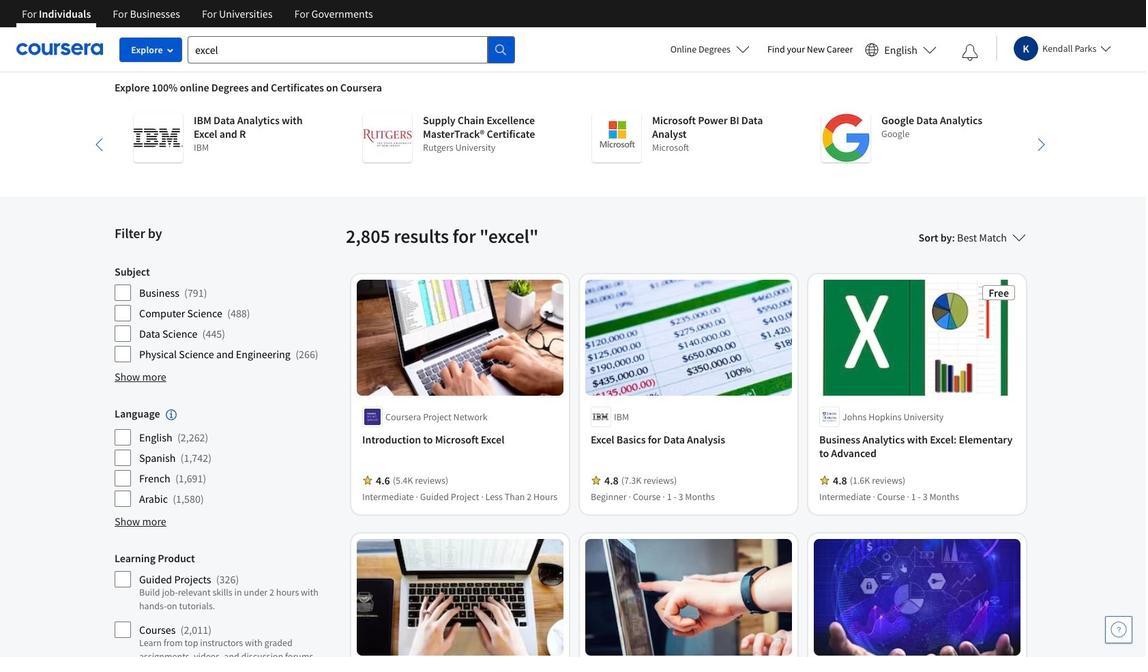 Task type: describe. For each thing, give the bounding box(es) containing it.
What do you want to learn? text field
[[188, 36, 488, 63]]

1 group from the top
[[115, 265, 338, 363]]

ibm image
[[134, 113, 183, 162]]

help center image
[[1111, 622, 1127, 638]]



Task type: locate. For each thing, give the bounding box(es) containing it.
None search field
[[188, 36, 515, 63]]

2 group from the top
[[115, 407, 338, 508]]

banner navigation
[[11, 0, 384, 27]]

microsoft image
[[592, 113, 642, 162]]

google image
[[822, 113, 871, 162]]

coursera image
[[16, 38, 103, 60]]

0 vertical spatial group
[[115, 265, 338, 363]]

3 group from the top
[[115, 552, 338, 657]]

rutgers university image
[[363, 113, 412, 162]]

2 vertical spatial group
[[115, 552, 338, 657]]

information about this filter group image
[[166, 410, 176, 421]]

1 vertical spatial group
[[115, 407, 338, 508]]

group
[[115, 265, 338, 363], [115, 407, 338, 508], [115, 552, 338, 657]]



Task type: vqa. For each thing, say whether or not it's contained in the screenshot.
'application'
no



